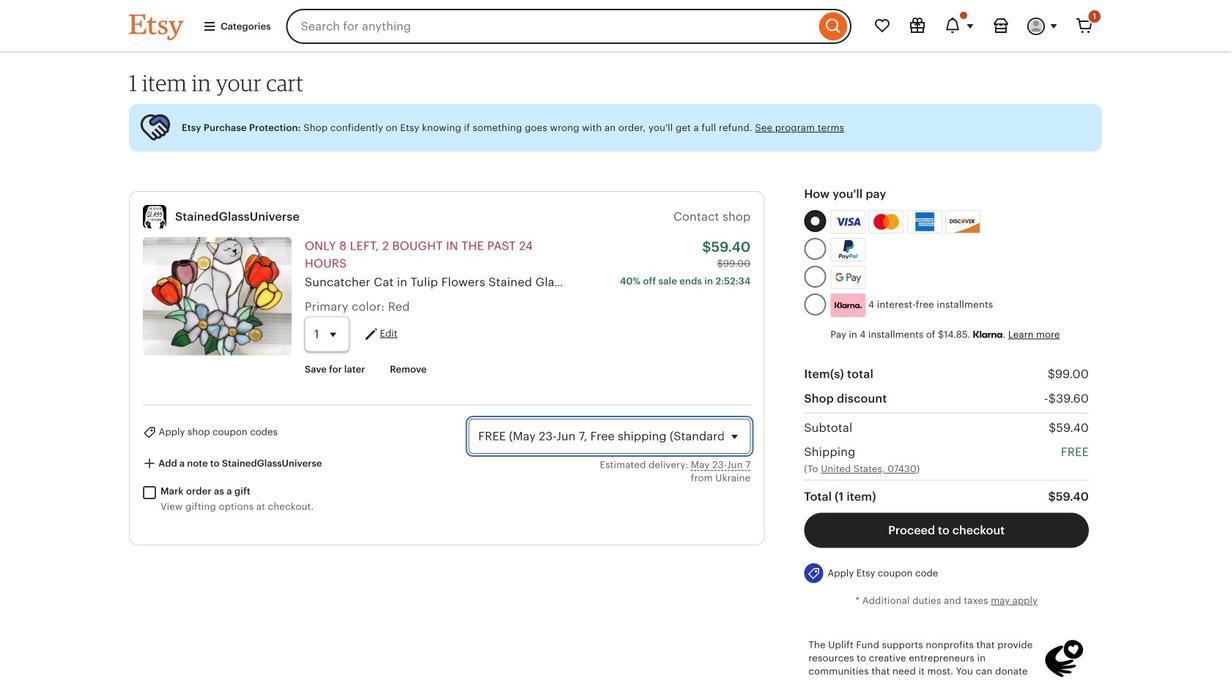 Task type: vqa. For each thing, say whether or not it's contained in the screenshot.
search for anything text box
yes



Task type: locate. For each thing, give the bounding box(es) containing it.
banner
[[103, 0, 1129, 53]]

Search for anything text field
[[286, 9, 816, 44]]

None search field
[[286, 9, 852, 44]]

suncatcher cat in tulip flowers stained glass window hanging decor cat art gift window panel glass wall window hangings mother's gift image
[[143, 238, 292, 356]]

stainedglassuniverse image
[[143, 205, 166, 229]]

uplift fund image
[[1044, 639, 1085, 680]]



